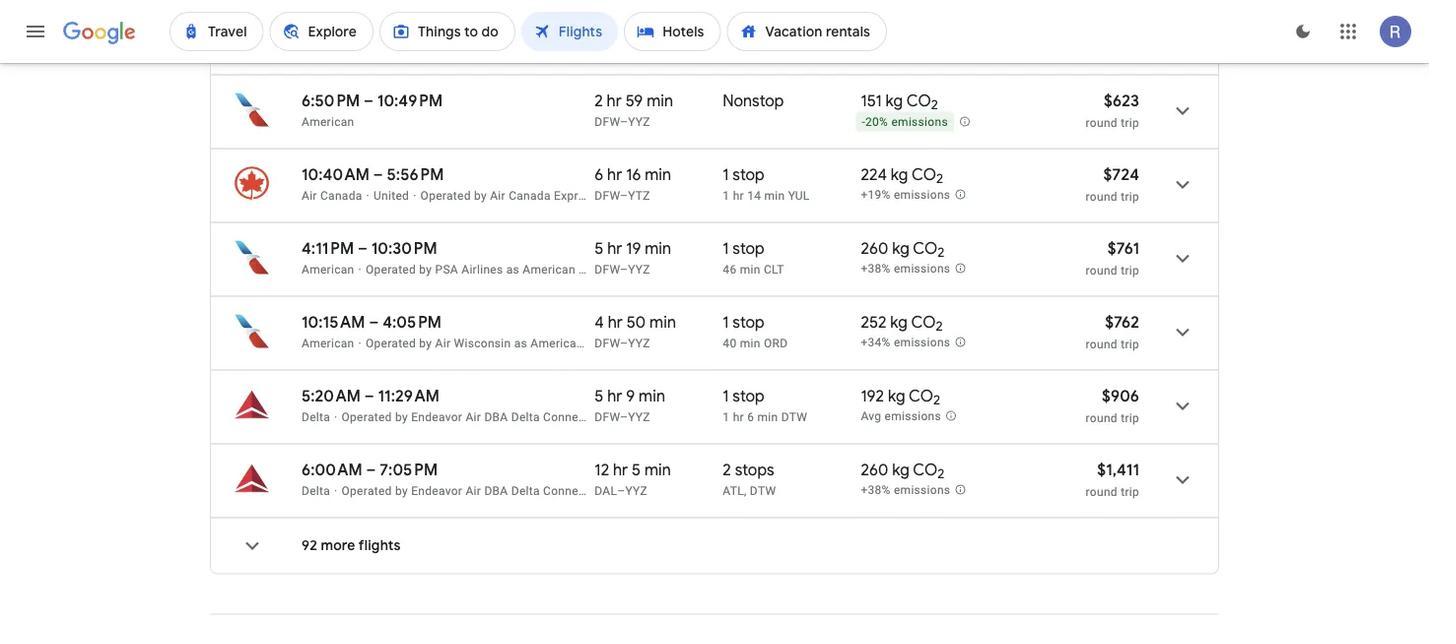 Task type: describe. For each thing, give the bounding box(es) containing it.
260 for stops
[[861, 461, 888, 481]]

layover (1 of 1) is a 1 hr 14 min layover at montréal-pierre elliott trudeau international airport in montreal. element
[[723, 188, 851, 204]]

7:05 pm
[[380, 461, 438, 481]]

– inside 2 hr 59 min dfw – yyz
[[620, 115, 628, 129]]

co for $623
[[906, 91, 931, 111]]

Departure time: 10:15 AM. text field
[[302, 313, 365, 333]]

1 for 4 hr 50 min
[[723, 313, 729, 333]]

2 stops atl , dtw
[[723, 461, 776, 499]]

total duration 2 hr 57 min. element
[[595, 17, 723, 40]]

$623
[[1104, 91, 1139, 111]]

Arrival time: 4:05 PM. text field
[[383, 313, 442, 333]]

– right departure time: 5:20 am. text box at the bottom of page
[[364, 387, 374, 407]]

Arrival time: 10:49 PM. text field
[[377, 91, 443, 111]]

92
[[302, 538, 317, 556]]

2 for 4 hr 50 min
[[936, 319, 943, 336]]

57
[[626, 17, 643, 37]]

stop for 5 hr 9 min
[[733, 387, 765, 407]]

american down the departure time: 4:11 pm. text field
[[302, 263, 354, 277]]

10:40 am
[[302, 165, 370, 185]]

Arrival time: 5:56 PM. text field
[[387, 165, 444, 185]]

layover (1 of 2) is a 3 hr 25 min layover at hartsfield-jackson atlanta international airport in atlanta. layover (2 of 2) is a 3 hr 18 min layover at detroit metropolitan wayne county airport in detroit. element
[[723, 484, 851, 500]]

761 US dollars text field
[[1108, 239, 1139, 259]]

american right airlines
[[523, 263, 575, 277]]

avg emissions
[[861, 411, 941, 425]]

1 for 5 hr 9 min
[[723, 387, 729, 407]]

2 for 2 hr 59 min
[[931, 97, 938, 114]]

14
[[747, 189, 761, 203]]

yyz for 50
[[628, 337, 650, 351]]

2 hr 57 min dfw – yyz
[[595, 17, 673, 55]]

Arrival time: 7:05 PM. text field
[[380, 461, 438, 481]]

operated for 4:05 pm
[[366, 337, 416, 351]]

5:20 am – 11:29 am
[[302, 387, 440, 407]]

min for 19
[[645, 239, 671, 259]]

emissions down 151 kg co 2
[[891, 116, 948, 130]]

– inside 6:50 pm – 10:49 pm american
[[364, 91, 374, 111]]

5:20 am
[[302, 387, 361, 407]]

2 inside the 2 hr 57 min dfw – yyz
[[595, 17, 603, 37]]

delta left "dal"
[[511, 485, 540, 499]]

623 US dollars text field
[[1104, 91, 1139, 111]]

10:15 am – 4:05 pm
[[302, 313, 442, 333]]

92 more flights
[[302, 538, 401, 556]]

ytz
[[628, 189, 650, 203]]

co for $761
[[913, 239, 938, 259]]

10:15 am
[[302, 313, 365, 333]]

5 inside the 12 hr 5 min dal – yyz
[[632, 461, 641, 481]]

762 US dollars text field
[[1105, 313, 1139, 333]]

+19%
[[861, 189, 891, 203]]

4:05 pm
[[383, 313, 442, 333]]

stop for 5 hr 19 min
[[733, 239, 765, 259]]

dal
[[595, 485, 617, 499]]

hr for 12 hr 5 min
[[613, 461, 628, 481]]

10:30 pm
[[371, 239, 437, 259]]

flight details. leaves dallas/fort worth international airport at 10:40 am on tuesday, december 26 and arrives at billy bishop toronto city airport at 5:56 pm on tuesday, december 26. image
[[1159, 162, 1206, 209]]

4:17 pm
[[383, 17, 438, 37]]

as for 4:11 pm – 10:30 pm
[[506, 263, 519, 277]]

emissions for $1,411
[[894, 485, 951, 498]]

1 stop flight. element for 4 hr 50 min
[[723, 313, 765, 336]]

4
[[595, 313, 604, 333]]

5:56 pm
[[387, 165, 444, 185]]

4:11 pm – 10:30 pm
[[302, 239, 437, 259]]

1 stop 46 min clt
[[723, 239, 784, 277]]

operated by endeavor air dba delta connection for 7:05 pm
[[342, 485, 606, 499]]

total duration 2 hr 59 min. element
[[595, 91, 723, 114]]

atl
[[723, 485, 744, 499]]

leaves dallas/fort worth international airport at 5:20 am on tuesday, december 26 and arrives at toronto pearson international airport at 11:29 am on tuesday, december 26. element
[[302, 387, 440, 407]]

1 stop flight. element for 6 hr 16 min
[[723, 165, 765, 188]]

eagle for 5
[[579, 263, 609, 277]]

19
[[626, 239, 641, 259]]

min for 59
[[647, 91, 673, 111]]

-20% emissions
[[862, 116, 948, 130]]

151 kg co -20% emissions
[[861, 17, 948, 56]]

– left arrival time: 4:05 pm. text box
[[369, 313, 379, 333]]

trip for $623
[[1121, 116, 1139, 130]]

min for 9
[[639, 387, 665, 407]]

6 inside the 1 stop 1 hr 6 min dtw
[[747, 411, 754, 425]]

ord
[[764, 337, 788, 351]]

92 more flights image
[[229, 523, 276, 571]]

– inside the 12 hr 5 min dal – yyz
[[617, 485, 625, 499]]

nonstop flight. element for 2 hr 57 min
[[723, 17, 784, 40]]

nonstop flight. element for 2 hr 59 min
[[723, 91, 784, 114]]

20% inside 151 kg co -20% emissions
[[865, 42, 888, 56]]

192
[[861, 387, 884, 407]]

yyz for 9
[[628, 411, 650, 425]]

5 hr 9 min dfw – yyz
[[595, 387, 665, 425]]

endeavor for 7:05 pm
[[411, 485, 462, 499]]

$906
[[1102, 387, 1139, 407]]

total duration 6 hr 16 min. element
[[595, 165, 723, 188]]

– inside 5 hr 9 min dfw – yyz
[[620, 411, 628, 425]]

6 inside 6 hr 16 min dfw – ytz
[[595, 165, 604, 185]]

round for $906
[[1086, 412, 1118, 426]]

operated by endeavor air dba delta connection for 11:29 am
[[342, 411, 606, 425]]

1 stop 1 hr 6 min dtw
[[723, 387, 807, 425]]

min for 46
[[740, 263, 761, 277]]

906 US dollars text field
[[1102, 387, 1139, 407]]

2 hr 59 min dfw – yyz
[[595, 91, 673, 129]]

kg for $623
[[886, 91, 903, 111]]

co for $724
[[912, 165, 936, 185]]

nonstop for 2 hr 59 min
[[723, 91, 784, 111]]

round for $1,411
[[1086, 486, 1118, 500]]

– left 7:05 pm
[[366, 461, 376, 481]]

as for 10:15 am – 4:05 pm
[[514, 337, 527, 351]]

$1,411 round trip
[[1086, 461, 1139, 500]]

flight details. leaves dallas/fort worth international airport at 10:15 am on tuesday, december 26 and arrives at toronto pearson international airport at 4:05 pm on tuesday, december 26. image
[[1159, 309, 1206, 357]]

2 vertical spatial -
[[601, 189, 604, 203]]

10:49 pm
[[377, 91, 443, 111]]

Departure time: 6:00 AM. text field
[[302, 461, 362, 481]]

kg inside 151 kg co -20% emissions
[[886, 17, 903, 37]]

2 for 5 hr 9 min
[[933, 393, 940, 410]]

total duration 5 hr 9 min. element
[[595, 387, 723, 410]]

layover (1 of 1) is a 1 hr 6 min layover at detroit metropolitan wayne county airport in detroit. element
[[723, 410, 851, 426]]

1 for 5 hr 19 min
[[723, 239, 729, 259]]

hr for 2 hr 59 min
[[607, 91, 622, 111]]

50
[[627, 313, 646, 333]]

dfw for 6 hr 16 min
[[595, 189, 620, 203]]

dba for 6:00 am – 7:05 pm
[[484, 485, 508, 499]]

leaves dallas love field at 6:00 am on tuesday, december 26 and arrives at toronto pearson international airport at 7:05 pm on tuesday, december 26. element
[[302, 461, 438, 481]]

more
[[321, 538, 355, 556]]

1 vertical spatial -
[[862, 116, 865, 130]]

endeavor for 11:29 am
[[411, 411, 462, 425]]

yul
[[788, 189, 810, 203]]

2 for 6 hr 16 min
[[936, 171, 943, 188]]

hr inside "1 stop 1 hr 14 min yul"
[[733, 189, 744, 203]]

american inside 6:50 pm – 10:49 pm american
[[302, 115, 354, 129]]

40
[[723, 337, 737, 351]]

flight details. leaves dallas/fort worth international airport at 4:11 pm on tuesday, december 26 and arrives at toronto pearson international airport at 10:30 pm on tuesday, december 26. image
[[1159, 236, 1206, 283]]

stop for 4 hr 50 min
[[733, 313, 765, 333]]

224 kg co 2
[[861, 165, 943, 188]]

dfw for 2 hr 59 min
[[595, 115, 620, 129]]

– right the departure time: 4:11 pm. text field
[[358, 239, 368, 259]]

6:00 am
[[302, 461, 362, 481]]

$762 round trip
[[1086, 313, 1139, 352]]

+34% emissions
[[861, 337, 951, 351]]

$762
[[1105, 313, 1139, 333]]

$724
[[1104, 165, 1139, 185]]

1 stop 40 min ord
[[723, 313, 788, 351]]

11:29 am
[[378, 387, 440, 407]]

operated for 7:05 pm
[[342, 485, 392, 499]]

emissions for $724
[[894, 189, 951, 203]]

2 for 12 hr 5 min
[[938, 467, 945, 484]]

– inside "4 hr 50 min dfw – yyz"
[[620, 337, 628, 351]]

wisconsin
[[454, 337, 511, 351]]

Arrival time: 11:29 AM. text field
[[378, 387, 440, 407]]

6:50 pm
[[302, 91, 360, 111]]

stop for 6 hr 16 min
[[733, 165, 765, 185]]

operated by air canada express - jazz
[[420, 189, 633, 203]]

10:40 am – 5:56 pm
[[302, 165, 444, 185]]

kg for $724
[[891, 165, 908, 185]]

6:00 am – 7:05 pm
[[302, 461, 438, 481]]

9
[[626, 387, 635, 407]]

6:50 pm – 10:49 pm american
[[302, 91, 443, 129]]

– inside 12:20 pm – 4:17 pm american
[[369, 17, 379, 37]]

2 20% from the top
[[865, 116, 888, 130]]

change appearance image
[[1279, 8, 1327, 55]]

4:11 pm
[[302, 239, 354, 259]]

yyz for 57
[[628, 41, 650, 55]]

delta down operated by air wisconsin as american eagle
[[511, 411, 540, 425]]

round for $761
[[1086, 264, 1118, 278]]

air canada
[[302, 189, 362, 203]]

hr for 5 hr 9 min
[[607, 387, 622, 407]]

hr for 5 hr 19 min
[[607, 239, 622, 259]]

+38% emissions for 1 stop
[[861, 263, 951, 277]]

192 kg co 2
[[861, 387, 940, 410]]



Task type: locate. For each thing, give the bounding box(es) containing it.
total duration 12 hr 5 min. element
[[595, 461, 723, 484]]

emissions up the 252 kg co 2
[[894, 263, 951, 277]]

1 260 kg co 2 from the top
[[861, 239, 945, 262]]

leaves dallas/fort worth international airport at 10:40 am on tuesday, december 26 and arrives at billy bishop toronto city airport at 5:56 pm on tuesday, december 26. element
[[302, 165, 444, 185]]

trip for $1,411
[[1121, 486, 1139, 500]]

0 vertical spatial nonstop
[[723, 17, 784, 37]]

hr left 59
[[607, 91, 622, 111]]

hr left the 57
[[607, 17, 622, 37]]

min right the 50
[[650, 313, 676, 333]]

4 hr 50 min dfw – yyz
[[595, 313, 676, 351]]

Departure time: 12:20 PM. text field
[[302, 17, 366, 37]]

0 vertical spatial dba
[[484, 411, 508, 425]]

nonstop for 2 hr 57 min
[[723, 17, 784, 37]]

Departure time: 6:50 PM. text field
[[302, 91, 360, 111]]

round down $1,411
[[1086, 486, 1118, 500]]

2 trip from the top
[[1121, 190, 1139, 204]]

hr right 12 at the left bottom of page
[[613, 461, 628, 481]]

psa
[[435, 263, 458, 277]]

stop up 14
[[733, 165, 765, 185]]

,
[[744, 485, 747, 499]]

224
[[861, 165, 887, 185]]

dfw inside 6 hr 16 min dfw – ytz
[[595, 189, 620, 203]]

dtw inside the 1 stop 1 hr 6 min dtw
[[781, 411, 807, 425]]

emissions down 192 kg co 2
[[885, 411, 941, 425]]

12 hr 5 min dal – yyz
[[595, 461, 671, 499]]

0 vertical spatial -
[[862, 42, 865, 56]]

min for 16
[[645, 165, 671, 185]]

5 1 from the top
[[723, 387, 729, 407]]

round inside $762 round trip
[[1086, 338, 1118, 352]]

co up -20% emissions
[[906, 91, 931, 111]]

6 dfw from the top
[[595, 411, 620, 425]]

0 vertical spatial dtw
[[781, 411, 807, 425]]

min inside 5 hr 9 min dfw – yyz
[[639, 387, 665, 407]]

5 inside 5 hr 19 min dfw – yyz
[[595, 239, 604, 259]]

american right wisconsin
[[531, 337, 583, 351]]

operated by endeavor air dba delta connection
[[342, 411, 606, 425], [342, 485, 606, 499]]

2 nonstop from the top
[[723, 91, 784, 111]]

1 1 from the top
[[723, 165, 729, 185]]

operated down 6:00 am – 7:05 pm
[[342, 485, 392, 499]]

trip for $906
[[1121, 412, 1139, 426]]

dfw up 12 at the left bottom of page
[[595, 411, 620, 425]]

yyz down total duration 12 hr 5 min. element
[[625, 485, 648, 499]]

2 260 kg co 2 from the top
[[861, 461, 945, 484]]

260 down +19%
[[861, 239, 888, 259]]

1 vertical spatial operated by endeavor air dba delta connection
[[342, 485, 606, 499]]

by for 11:29 am
[[395, 411, 408, 425]]

layover (1 of 1) is a 46 min layover at charlotte douglas international airport in charlotte. element
[[723, 262, 851, 278]]

2 inside the 252 kg co 2
[[936, 319, 943, 336]]

1 vertical spatial nonstop
[[723, 91, 784, 111]]

eagle for 4
[[587, 337, 617, 351]]

2 up avg emissions
[[933, 393, 940, 410]]

6
[[595, 165, 604, 185], [747, 411, 754, 425]]

trip inside the $761 round trip
[[1121, 264, 1139, 278]]

1 vertical spatial 20%
[[865, 116, 888, 130]]

0 vertical spatial 20%
[[865, 42, 888, 56]]

min inside "1 stop 1 hr 14 min yul"
[[764, 189, 785, 203]]

yyz inside 5 hr 19 min dfw – yyz
[[628, 263, 650, 277]]

kg up +19% emissions
[[891, 165, 908, 185]]

2 operated by endeavor air dba delta connection from the top
[[342, 485, 606, 499]]

1 20% from the top
[[865, 42, 888, 56]]

yyz
[[628, 41, 650, 55], [628, 115, 650, 129], [628, 263, 650, 277], [628, 337, 650, 351], [628, 411, 650, 425], [625, 485, 648, 499]]

operated by endeavor air dba delta connection down '11:29 am' text box
[[342, 411, 606, 425]]

1 dba from the top
[[484, 411, 508, 425]]

1
[[723, 165, 729, 185], [723, 189, 730, 203], [723, 239, 729, 259], [723, 313, 729, 333], [723, 387, 729, 407], [723, 411, 730, 425]]

min for 40
[[740, 337, 761, 351]]

1 inside 1 stop 46 min clt
[[723, 239, 729, 259]]

hr inside the 2 hr 57 min dfw – yyz
[[607, 17, 622, 37]]

151 kg co 2
[[861, 91, 938, 114]]

1 stop flight. element for 5 hr 19 min
[[723, 239, 765, 262]]

dfw for 5 hr 19 min
[[595, 263, 620, 277]]

co inside 192 kg co 2
[[909, 387, 933, 407]]

1 up the 40
[[723, 313, 729, 333]]

nonstop flight. element
[[723, 17, 784, 40], [723, 91, 784, 114]]

1 vertical spatial 260 kg co 2
[[861, 461, 945, 484]]

5
[[595, 239, 604, 259], [595, 387, 604, 407], [632, 461, 641, 481]]

leaves dallas/fort worth international airport at 4:11 pm on tuesday, december 26 and arrives at toronto pearson international airport at 10:30 pm on tuesday, december 26. element
[[302, 239, 437, 259]]

12:20 pm
[[302, 17, 366, 37]]

kg up '+34% emissions'
[[890, 313, 908, 333]]

yyz down the 57
[[628, 41, 650, 55]]

–
[[369, 17, 379, 37], [620, 41, 628, 55], [364, 91, 374, 111], [620, 115, 628, 129], [373, 165, 383, 185], [620, 189, 628, 203], [358, 239, 368, 259], [620, 263, 628, 277], [369, 313, 379, 333], [620, 337, 628, 351], [364, 387, 374, 407], [620, 411, 628, 425], [366, 461, 376, 481], [617, 485, 625, 499]]

kg up avg emissions
[[888, 387, 905, 407]]

emissions inside 151 kg co -20% emissions
[[891, 42, 948, 56]]

+38% emissions for 2 stops
[[861, 485, 951, 498]]

american down the 6:50 pm text field
[[302, 115, 354, 129]]

hr for 6 hr 16 min
[[607, 165, 622, 185]]

12:20 pm – 4:17 pm american
[[302, 17, 438, 55]]

hr left 9
[[607, 387, 622, 407]]

emissions for $761
[[894, 263, 951, 277]]

2 up -20% emissions
[[931, 97, 938, 114]]

0 vertical spatial 151
[[861, 17, 882, 37]]

min inside the 12 hr 5 min dal – yyz
[[645, 461, 671, 481]]

yyz down the 50
[[628, 337, 650, 351]]

min inside "4 hr 50 min dfw – yyz"
[[650, 313, 676, 333]]

american down 'departure time: 10:15 am.' text field
[[302, 337, 354, 351]]

co up +19% emissions
[[912, 165, 936, 185]]

yyz inside the 2 hr 57 min dfw – yyz
[[628, 41, 650, 55]]

co inside 151 kg co -20% emissions
[[906, 17, 931, 37]]

kg inside 192 kg co 2
[[888, 387, 905, 407]]

2 +38% emissions from the top
[[861, 485, 951, 498]]

round
[[1086, 116, 1118, 130], [1086, 190, 1118, 204], [1086, 264, 1118, 278], [1086, 338, 1118, 352], [1086, 412, 1118, 426], [1086, 486, 1118, 500]]

min inside 5 hr 19 min dfw – yyz
[[645, 239, 671, 259]]

yyz for 59
[[628, 115, 650, 129]]

3 trip from the top
[[1121, 264, 1139, 278]]

+38% for stops
[[861, 485, 891, 498]]

stop up the "46"
[[733, 239, 765, 259]]

260 for stop
[[861, 239, 888, 259]]

round for $623
[[1086, 116, 1118, 130]]

flight details. leaves dallas love field at 6:00 am on tuesday, december 26 and arrives at toronto pearson international airport at 7:05 pm on tuesday, december 26. image
[[1159, 457, 1206, 505]]

1 +38% from the top
[[861, 263, 891, 277]]

co inside '224 kg co 2'
[[912, 165, 936, 185]]

co for $906
[[909, 387, 933, 407]]

yyz for 19
[[628, 263, 650, 277]]

+38% up 252
[[861, 263, 891, 277]]

round inside the $623 round trip
[[1086, 116, 1118, 130]]

0 vertical spatial operated by endeavor air dba delta connection
[[342, 411, 606, 425]]

260 down avg
[[861, 461, 888, 481]]

as
[[506, 263, 519, 277], [514, 337, 527, 351]]

round down $762
[[1086, 338, 1118, 352]]

1 horizontal spatial dtw
[[781, 411, 807, 425]]

2 round from the top
[[1086, 190, 1118, 204]]

stop inside 1 stop 46 min clt
[[733, 239, 765, 259]]

min up stops
[[757, 411, 778, 425]]

avg
[[861, 411, 881, 425]]

delta down departure time: 5:20 am. text box at the bottom of page
[[302, 411, 330, 425]]

2 down avg emissions
[[938, 467, 945, 484]]

1 vertical spatial 6
[[747, 411, 754, 425]]

4 trip from the top
[[1121, 338, 1139, 352]]

kg down +19% emissions
[[892, 239, 910, 259]]

leaves dallas/fort worth international airport at 10:15 am on tuesday, december 26 and arrives at toronto pearson international airport at 4:05 pm on tuesday, december 26. element
[[302, 313, 442, 333]]

hr right 4
[[608, 313, 623, 333]]

– inside 5 hr 19 min dfw – yyz
[[620, 263, 628, 277]]

round down 906 us dollars text field
[[1086, 412, 1118, 426]]

yyz for 5
[[625, 485, 648, 499]]

operated by psa airlines as american eagle
[[366, 263, 609, 277]]

1 stop flight. element down the 40
[[723, 387, 765, 410]]

6 hr 16 min dfw – ytz
[[595, 165, 671, 203]]

trip down 724 us dollars text field
[[1121, 190, 1139, 204]]

12
[[595, 461, 609, 481]]

0 vertical spatial 260 kg co 2
[[861, 239, 945, 262]]

dfw left the ytz
[[595, 189, 620, 203]]

0 vertical spatial as
[[506, 263, 519, 277]]

hr inside 5 hr 19 min dfw – yyz
[[607, 239, 622, 259]]

0 vertical spatial nonstop flight. element
[[723, 17, 784, 40]]

delta down 6:00 am text field
[[302, 485, 330, 499]]

1 vertical spatial endeavor
[[411, 485, 462, 499]]

2 endeavor from the top
[[411, 485, 462, 499]]

1 vertical spatial as
[[514, 337, 527, 351]]

- inside 151 kg co -20% emissions
[[862, 42, 865, 56]]

2 vertical spatial 5
[[632, 461, 641, 481]]

+38% emissions
[[861, 263, 951, 277], [861, 485, 951, 498]]

1 vertical spatial nonstop flight. element
[[723, 91, 784, 114]]

by down 11:29 am
[[395, 411, 408, 425]]

Arrival time: 4:17 PM. text field
[[383, 17, 438, 37]]

connection
[[543, 411, 606, 425], [543, 485, 606, 499]]

46
[[723, 263, 737, 277]]

2 nonstop flight. element from the top
[[723, 91, 784, 114]]

5 round from the top
[[1086, 412, 1118, 426]]

Departure time: 5:20 AM. text field
[[302, 387, 361, 407]]

151 up 151 kg co 2
[[861, 17, 882, 37]]

$761 round trip
[[1086, 239, 1139, 278]]

hr for 2 hr 57 min
[[607, 17, 622, 37]]

dtw up layover (1 of 2) is a 3 hr 25 min layover at hartsfield-jackson atlanta international airport in atlanta. layover (2 of 2) is a 3 hr 18 min layover at detroit metropolitan wayne county airport in detroit. element
[[781, 411, 807, 425]]

dba for 5:20 am – 11:29 am
[[484, 411, 508, 425]]

– up united
[[373, 165, 383, 185]]

clt
[[764, 263, 784, 277]]

0 vertical spatial 260
[[861, 239, 888, 259]]

2 inside 151 kg co 2
[[931, 97, 938, 114]]

5 for 5 hr 19 min
[[595, 239, 604, 259]]

round down 724 us dollars text field
[[1086, 190, 1118, 204]]

3 dfw from the top
[[595, 189, 620, 203]]

min inside 2 hr 59 min dfw – yyz
[[647, 91, 673, 111]]

min right 9
[[639, 387, 665, 407]]

2 151 from the top
[[861, 91, 882, 111]]

by for 7:05 pm
[[395, 485, 408, 499]]

1 stop flight. element
[[723, 165, 765, 188], [723, 239, 765, 262], [723, 313, 765, 336], [723, 387, 765, 410]]

flight details. leaves dallas/fort worth international airport at 6:50 pm on tuesday, december 26 and arrives at toronto pearson international airport at 10:49 pm on tuesday, december 26. image
[[1159, 88, 1206, 135]]

+19% emissions
[[861, 189, 951, 203]]

min right the "46"
[[740, 263, 761, 277]]

min inside the 1 stop 1 hr 6 min dtw
[[757, 411, 778, 425]]

5 trip from the top
[[1121, 412, 1139, 426]]

operated down "leaves dallas/fort worth international airport at 5:20 am on tuesday, december 26 and arrives at toronto pearson international airport at 11:29 am on tuesday, december 26." element
[[342, 411, 392, 425]]

operated by air wisconsin as american eagle
[[366, 337, 617, 351]]

1 vertical spatial +38% emissions
[[861, 485, 951, 498]]

0 vertical spatial +38% emissions
[[861, 263, 951, 277]]

– down 19 at the top of page
[[620, 263, 628, 277]]

operated for 11:29 am
[[342, 411, 392, 425]]

+38% emissions down avg emissions
[[861, 485, 951, 498]]

express
[[554, 189, 598, 203]]

trip for $762
[[1121, 338, 1139, 352]]

151 inside 151 kg co -20% emissions
[[861, 17, 882, 37]]

1 up 2 stops flight. element
[[723, 411, 730, 425]]

1 up the "46"
[[723, 239, 729, 259]]

round inside $724 round trip
[[1086, 190, 1118, 204]]

1 endeavor from the top
[[411, 411, 462, 425]]

by for 4:05 pm
[[419, 337, 432, 351]]

0 vertical spatial endeavor
[[411, 411, 462, 425]]

– inside 6 hr 16 min dfw – ytz
[[620, 189, 628, 203]]

252
[[861, 313, 887, 333]]

round for $762
[[1086, 338, 1118, 352]]

jazz
[[608, 189, 633, 203]]

co inside 151 kg co 2
[[906, 91, 931, 111]]

2 canada from the left
[[509, 189, 551, 203]]

canada down 10:40 am text field
[[320, 189, 362, 203]]

flight details. leaves dallas/fort worth international airport at 5:20 am on tuesday, december 26 and arrives at toronto pearson international airport at 11:29 am on tuesday, december 26. image
[[1159, 383, 1206, 431]]

260
[[861, 239, 888, 259], [861, 461, 888, 481]]

2 inside 2 hr 59 min dfw – yyz
[[595, 91, 603, 111]]

stops
[[735, 461, 774, 481]]

trip down 906 us dollars text field
[[1121, 412, 1139, 426]]

0 vertical spatial 5
[[595, 239, 604, 259]]

stop up the 40
[[733, 313, 765, 333]]

$1,411
[[1097, 461, 1139, 481]]

kg down avg emissions
[[892, 461, 910, 481]]

2 stops flight. element
[[723, 461, 774, 484]]

yyz inside the 12 hr 5 min dal – yyz
[[625, 485, 648, 499]]

2 connection from the top
[[543, 485, 606, 499]]

dfw inside "4 hr 50 min dfw – yyz"
[[595, 337, 620, 351]]

2 260 from the top
[[861, 461, 888, 481]]

round inside $906 round trip
[[1086, 412, 1118, 426]]

total duration 4 hr 50 min. element
[[595, 313, 723, 336]]

1 canada from the left
[[320, 189, 362, 203]]

air
[[302, 189, 317, 203], [490, 189, 506, 203], [435, 337, 451, 351], [466, 411, 481, 425], [466, 485, 481, 499]]

4 dfw from the top
[[595, 263, 620, 277]]

1 horizontal spatial canada
[[509, 189, 551, 203]]

american down 12:20 pm
[[302, 41, 354, 55]]

min for 5
[[645, 461, 671, 481]]

0 vertical spatial 6
[[595, 165, 604, 185]]

american
[[302, 41, 354, 55], [302, 115, 354, 129], [302, 263, 354, 277], [523, 263, 575, 277], [302, 337, 354, 351], [531, 337, 583, 351]]

co down +19% emissions
[[913, 239, 938, 259]]

stop inside 1 stop 40 min ord
[[733, 313, 765, 333]]

dfw inside the 2 hr 57 min dfw – yyz
[[595, 41, 620, 55]]

1 vertical spatial 260
[[861, 461, 888, 481]]

1 nonstop flight. element from the top
[[723, 17, 784, 40]]

kg for $762
[[890, 313, 908, 333]]

1 horizontal spatial 6
[[747, 411, 754, 425]]

1 151 from the top
[[861, 17, 882, 37]]

nonstop
[[723, 17, 784, 37], [723, 91, 784, 111]]

3 stop from the top
[[733, 313, 765, 333]]

2 up +19% emissions
[[936, 171, 943, 188]]

+38% for stop
[[861, 263, 891, 277]]

1 operated by endeavor air dba delta connection from the top
[[342, 411, 606, 425]]

emissions up 151 kg co 2
[[891, 42, 948, 56]]

as right wisconsin
[[514, 337, 527, 351]]

hr inside 6 hr 16 min dfw – ytz
[[607, 165, 622, 185]]

1 round from the top
[[1086, 116, 1118, 130]]

hr inside the 1 stop 1 hr 6 min dtw
[[733, 411, 744, 425]]

2 1 stop flight. element from the top
[[723, 239, 765, 262]]

layover (1 of 1) is a 40 min layover at o'hare international airport in chicago. element
[[723, 336, 851, 352]]

1 dfw from the top
[[595, 41, 620, 55]]

kg inside 151 kg co 2
[[886, 91, 903, 111]]

1 260 from the top
[[861, 239, 888, 259]]

$623 round trip
[[1086, 91, 1139, 130]]

canada
[[320, 189, 362, 203], [509, 189, 551, 203]]

connection up 12 at the left bottom of page
[[543, 411, 606, 425]]

min inside 6 hr 16 min dfw – ytz
[[645, 165, 671, 185]]

1 stop flight. element for 5 hr 9 min
[[723, 387, 765, 410]]

stop inside "1 stop 1 hr 14 min yul"
[[733, 165, 765, 185]]

4 round from the top
[[1086, 338, 1118, 352]]

co up 151 kg co 2
[[906, 17, 931, 37]]

4 1 from the top
[[723, 313, 729, 333]]

1 stop from the top
[[733, 165, 765, 185]]

1411 US dollars text field
[[1097, 461, 1139, 481]]

trip inside the $1,411 round trip
[[1121, 486, 1139, 500]]

1 inside 1 stop 40 min ord
[[723, 313, 729, 333]]

total duration 5 hr 19 min. element
[[595, 239, 723, 262]]

yyz down 59
[[628, 115, 650, 129]]

kg for $761
[[892, 239, 910, 259]]

0 horizontal spatial dtw
[[750, 485, 776, 499]]

dfw for 4 hr 50 min
[[595, 337, 620, 351]]

trip inside the $623 round trip
[[1121, 116, 1139, 130]]

kg inside the 252 kg co 2
[[890, 313, 908, 333]]

dfw for 5 hr 9 min
[[595, 411, 620, 425]]

+38% down avg
[[861, 485, 891, 498]]

operated down arrival time: 5:56 pm. text box
[[420, 189, 471, 203]]

16
[[626, 165, 641, 185]]

by for 10:30 pm
[[419, 263, 432, 277]]

co
[[906, 17, 931, 37], [906, 91, 931, 111], [912, 165, 936, 185], [913, 239, 938, 259], [911, 313, 936, 333], [909, 387, 933, 407], [913, 461, 938, 481]]

3 1 from the top
[[723, 239, 729, 259]]

dfw up 4
[[595, 263, 620, 277]]

- left jazz
[[601, 189, 604, 203]]

2 dfw from the top
[[595, 115, 620, 129]]

trip inside $906 round trip
[[1121, 412, 1139, 426]]

round inside the $1,411 round trip
[[1086, 486, 1118, 500]]

dfw inside 5 hr 19 min dfw – yyz
[[595, 263, 620, 277]]

trip down $762
[[1121, 338, 1139, 352]]

260 kg co 2 for 1 stop
[[861, 239, 945, 262]]

$906 round trip
[[1086, 387, 1139, 426]]

2 for 5 hr 19 min
[[938, 245, 945, 262]]

0 vertical spatial eagle
[[579, 263, 609, 277]]

main menu image
[[24, 20, 47, 43]]

1 trip from the top
[[1121, 116, 1139, 130]]

min inside 1 stop 40 min ord
[[740, 337, 761, 351]]

hr inside 2 hr 59 min dfw – yyz
[[607, 91, 622, 111]]

2 up '+34% emissions'
[[936, 319, 943, 336]]

dfw inside 5 hr 9 min dfw – yyz
[[595, 411, 620, 425]]

by down arrival time: 7:05 pm. text box
[[395, 485, 408, 499]]

operated for 10:30 pm
[[366, 263, 416, 277]]

Departure time: 4:11 PM. text field
[[302, 239, 354, 259]]

dfw down total duration 2 hr 59 min. element
[[595, 115, 620, 129]]

emissions for $906
[[885, 411, 941, 425]]

260 kg co 2
[[861, 239, 945, 262], [861, 461, 945, 484]]

Departure time: 10:40 AM. text field
[[302, 165, 370, 185]]

co for $762
[[911, 313, 936, 333]]

260 kg co 2 for 2 stops
[[861, 461, 945, 484]]

0 horizontal spatial canada
[[320, 189, 362, 203]]

endeavor
[[411, 411, 462, 425], [411, 485, 462, 499]]

hr inside the 12 hr 5 min dal – yyz
[[613, 461, 628, 481]]

american inside 12:20 pm – 4:17 pm american
[[302, 41, 354, 55]]

20% up 151 kg co 2
[[865, 42, 888, 56]]

trip for $761
[[1121, 264, 1139, 278]]

leaves dallas/fort worth international airport at 12:20 pm on tuesday, december 26 and arrives at toronto pearson international airport at 4:17 pm on tuesday, december 26. element
[[302, 17, 438, 37]]

co for $1,411
[[913, 461, 938, 481]]

dfw down total duration 2 hr 57 min. element
[[595, 41, 620, 55]]

dfw for 2 hr 57 min
[[595, 41, 620, 55]]

– down total duration 12 hr 5 min. element
[[617, 485, 625, 499]]

1 vertical spatial 5
[[595, 387, 604, 407]]

151 up -20% emissions
[[861, 91, 882, 111]]

dfw inside 2 hr 59 min dfw – yyz
[[595, 115, 620, 129]]

by left psa
[[419, 263, 432, 277]]

min right the 57
[[647, 17, 673, 37]]

2 inside '224 kg co 2'
[[936, 171, 943, 188]]

1 vertical spatial +38%
[[861, 485, 891, 498]]

trip for $724
[[1121, 190, 1139, 204]]

1 for 6 hr 16 min
[[723, 165, 729, 185]]

endeavor down 11:29 am
[[411, 411, 462, 425]]

2 1 from the top
[[723, 189, 730, 203]]

min
[[647, 17, 673, 37], [647, 91, 673, 111], [645, 165, 671, 185], [764, 189, 785, 203], [645, 239, 671, 259], [740, 263, 761, 277], [650, 313, 676, 333], [740, 337, 761, 351], [639, 387, 665, 407], [757, 411, 778, 425], [645, 461, 671, 481]]

dtw
[[781, 411, 807, 425], [750, 485, 776, 499]]

united
[[374, 189, 409, 203]]

151
[[861, 17, 882, 37], [861, 91, 882, 111]]

4 1 stop flight. element from the top
[[723, 387, 765, 410]]

dtw inside '2 stops atl , dtw'
[[750, 485, 776, 499]]

3 1 stop flight. element from the top
[[723, 313, 765, 336]]

6 1 from the top
[[723, 411, 730, 425]]

1 1 stop flight. element from the top
[[723, 165, 765, 188]]

1 vertical spatial eagle
[[587, 337, 617, 351]]

5 dfw from the top
[[595, 337, 620, 351]]

2 +38% from the top
[[861, 485, 891, 498]]

airlines
[[462, 263, 503, 277]]

eagle up 4
[[579, 263, 609, 277]]

round for $724
[[1086, 190, 1118, 204]]

by
[[474, 189, 487, 203], [419, 263, 432, 277], [419, 337, 432, 351], [395, 411, 408, 425], [395, 485, 408, 499]]

trip down 761 us dollars text box
[[1121, 264, 1139, 278]]

stop up layover (1 of 1) is a 1 hr 6 min layover at detroit metropolitan wayne county airport in detroit. element
[[733, 387, 765, 407]]

hr
[[607, 17, 622, 37], [607, 91, 622, 111], [607, 165, 622, 185], [733, 189, 744, 203], [607, 239, 622, 259], [608, 313, 623, 333], [607, 387, 622, 407], [733, 411, 744, 425], [613, 461, 628, 481]]

4 stop from the top
[[733, 387, 765, 407]]

151 inside 151 kg co 2
[[861, 91, 882, 111]]

5 for 5 hr 9 min
[[595, 387, 604, 407]]

5 inside 5 hr 9 min dfw – yyz
[[595, 387, 604, 407]]

59
[[626, 91, 643, 111]]

6 trip from the top
[[1121, 486, 1139, 500]]

1 stop 1 hr 14 min yul
[[723, 165, 810, 203]]

252 kg co 2
[[861, 313, 943, 336]]

3 round from the top
[[1086, 264, 1118, 278]]

2 dba from the top
[[484, 485, 508, 499]]

1 vertical spatial connection
[[543, 485, 606, 499]]

151 for 151 kg co -20% emissions
[[861, 17, 882, 37]]

1 vertical spatial 151
[[861, 91, 882, 111]]

yyz inside 5 hr 9 min dfw – yyz
[[628, 411, 650, 425]]

20% down 151 kg co 2
[[865, 116, 888, 130]]

hr inside "4 hr 50 min dfw – yyz"
[[608, 313, 623, 333]]

1 stop flight. element up the 40
[[723, 313, 765, 336]]

2 inside 192 kg co 2
[[933, 393, 940, 410]]

kg for $1,411
[[892, 461, 910, 481]]

operated
[[420, 189, 471, 203], [366, 263, 416, 277], [366, 337, 416, 351], [342, 411, 392, 425], [342, 485, 392, 499]]

emissions down avg emissions
[[894, 485, 951, 498]]

-
[[862, 42, 865, 56], [862, 116, 865, 130], [601, 189, 604, 203]]

round inside the $761 round trip
[[1086, 264, 1118, 278]]

min for 57
[[647, 17, 673, 37]]

1 connection from the top
[[543, 411, 606, 425]]

dfw down 4
[[595, 337, 620, 351]]

724 US dollars text field
[[1104, 165, 1139, 185]]

yyz inside 2 hr 59 min dfw – yyz
[[628, 115, 650, 129]]

stop inside the 1 stop 1 hr 6 min dtw
[[733, 387, 765, 407]]

emissions for $762
[[894, 337, 951, 351]]

hr left 16
[[607, 165, 622, 185]]

leaves dallas/fort worth international airport at 6:50 pm on tuesday, december 26 and arrives at toronto pearson international airport at 10:49 pm on tuesday, december 26. element
[[302, 91, 443, 111]]

$761
[[1108, 239, 1139, 259]]

hr up 2 stops flight. element
[[733, 411, 744, 425]]

connection for 5
[[543, 411, 606, 425]]

6 round from the top
[[1086, 486, 1118, 500]]

co inside the 252 kg co 2
[[911, 313, 936, 333]]

eagle down 4
[[587, 337, 617, 351]]

kg for $906
[[888, 387, 905, 407]]

1 +38% emissions from the top
[[861, 263, 951, 277]]

0 vertical spatial connection
[[543, 411, 606, 425]]

5 hr 19 min dfw – yyz
[[595, 239, 671, 277]]

trip inside $762 round trip
[[1121, 338, 1139, 352]]

0 horizontal spatial 6
[[595, 165, 604, 185]]

connection down 12 at the left bottom of page
[[543, 485, 606, 499]]

round down $623
[[1086, 116, 1118, 130]]

min right the 40
[[740, 337, 761, 351]]

flights
[[359, 538, 401, 556]]

1 vertical spatial dtw
[[750, 485, 776, 499]]

Arrival time: 10:30 PM. text field
[[371, 239, 437, 259]]

2 inside '2 stops atl , dtw'
[[723, 461, 731, 481]]

kg inside '224 kg co 2'
[[891, 165, 908, 185]]

by up airlines
[[474, 189, 487, 203]]

2 stop from the top
[[733, 239, 765, 259]]

min inside the 2 hr 57 min dfw – yyz
[[647, 17, 673, 37]]

1 nonstop from the top
[[723, 17, 784, 37]]

trip
[[1121, 116, 1139, 130], [1121, 190, 1139, 204], [1121, 264, 1139, 278], [1121, 338, 1139, 352], [1121, 412, 1139, 426], [1121, 486, 1139, 500]]

yyz inside "4 hr 50 min dfw – yyz"
[[628, 337, 650, 351]]

hr inside 5 hr 9 min dfw – yyz
[[607, 387, 622, 407]]

+34%
[[861, 337, 891, 351]]

connection for 12
[[543, 485, 606, 499]]

151 for 151 kg co 2
[[861, 91, 882, 111]]

min inside 1 stop 46 min clt
[[740, 263, 761, 277]]

dfw
[[595, 41, 620, 55], [595, 115, 620, 129], [595, 189, 620, 203], [595, 263, 620, 277], [595, 337, 620, 351], [595, 411, 620, 425]]

hr for 4 hr 50 min
[[608, 313, 623, 333]]

1 vertical spatial dba
[[484, 485, 508, 499]]

0 vertical spatial +38%
[[861, 263, 891, 277]]

$724 round trip
[[1086, 165, 1139, 204]]

– inside the 2 hr 57 min dfw – yyz
[[620, 41, 628, 55]]

trip inside $724 round trip
[[1121, 190, 1139, 204]]



Task type: vqa. For each thing, say whether or not it's contained in the screenshot.


